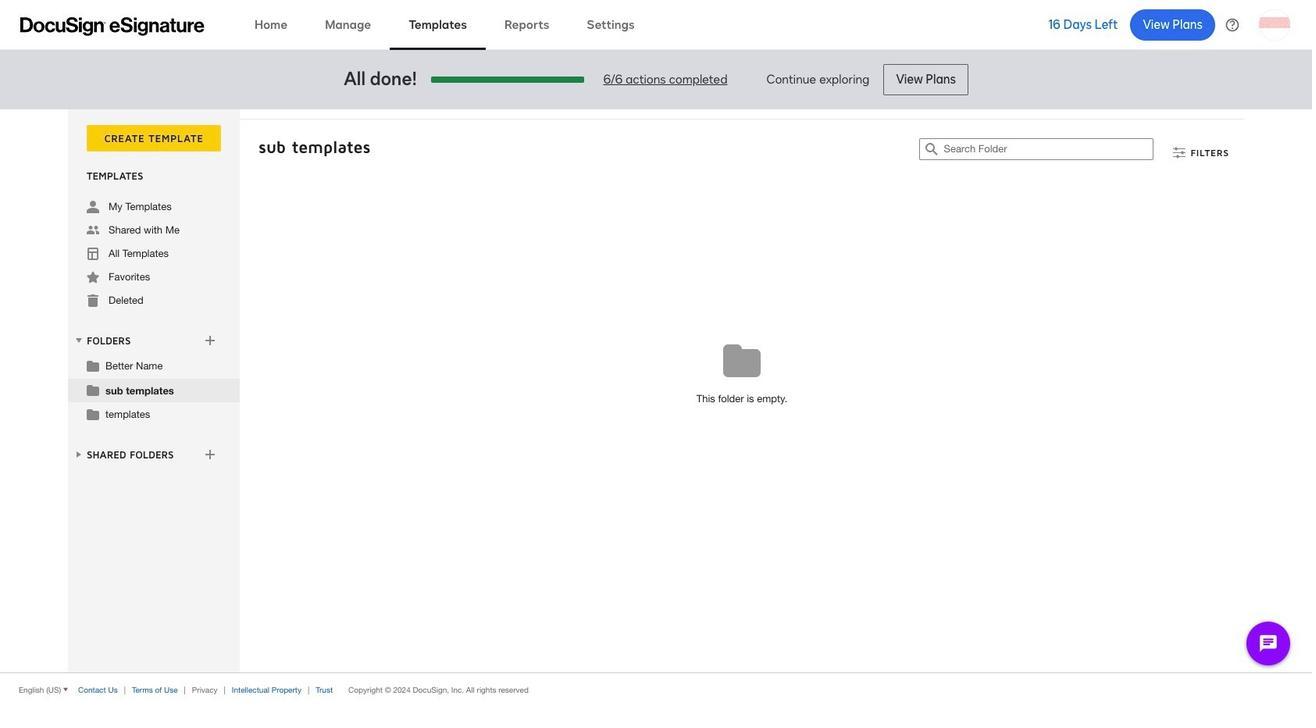 Task type: locate. For each thing, give the bounding box(es) containing it.
more info region
[[0, 672, 1312, 706]]

templates image
[[87, 248, 99, 260]]

shared image
[[87, 224, 99, 237]]

3 folder image from the top
[[87, 408, 99, 420]]

docusign esignature image
[[20, 17, 205, 36]]

folder image
[[87, 359, 99, 372], [87, 383, 99, 396], [87, 408, 99, 420]]

2 folder image from the top
[[87, 383, 99, 396]]

0 vertical spatial folder image
[[87, 359, 99, 372]]

1 vertical spatial folder image
[[87, 383, 99, 396]]

secondary navigation region
[[68, 109, 1248, 672]]

2 vertical spatial folder image
[[87, 408, 99, 420]]

1 folder image from the top
[[87, 359, 99, 372]]

view folders image
[[73, 334, 85, 347]]

view shared folders image
[[73, 448, 85, 461]]



Task type: vqa. For each thing, say whether or not it's contained in the screenshot.
the templates icon
yes



Task type: describe. For each thing, give the bounding box(es) containing it.
Search Folder text field
[[944, 139, 1153, 159]]

star filled image
[[87, 271, 99, 283]]

trash image
[[87, 294, 99, 307]]

user image
[[87, 201, 99, 213]]

your uploaded profile image image
[[1259, 9, 1290, 40]]



